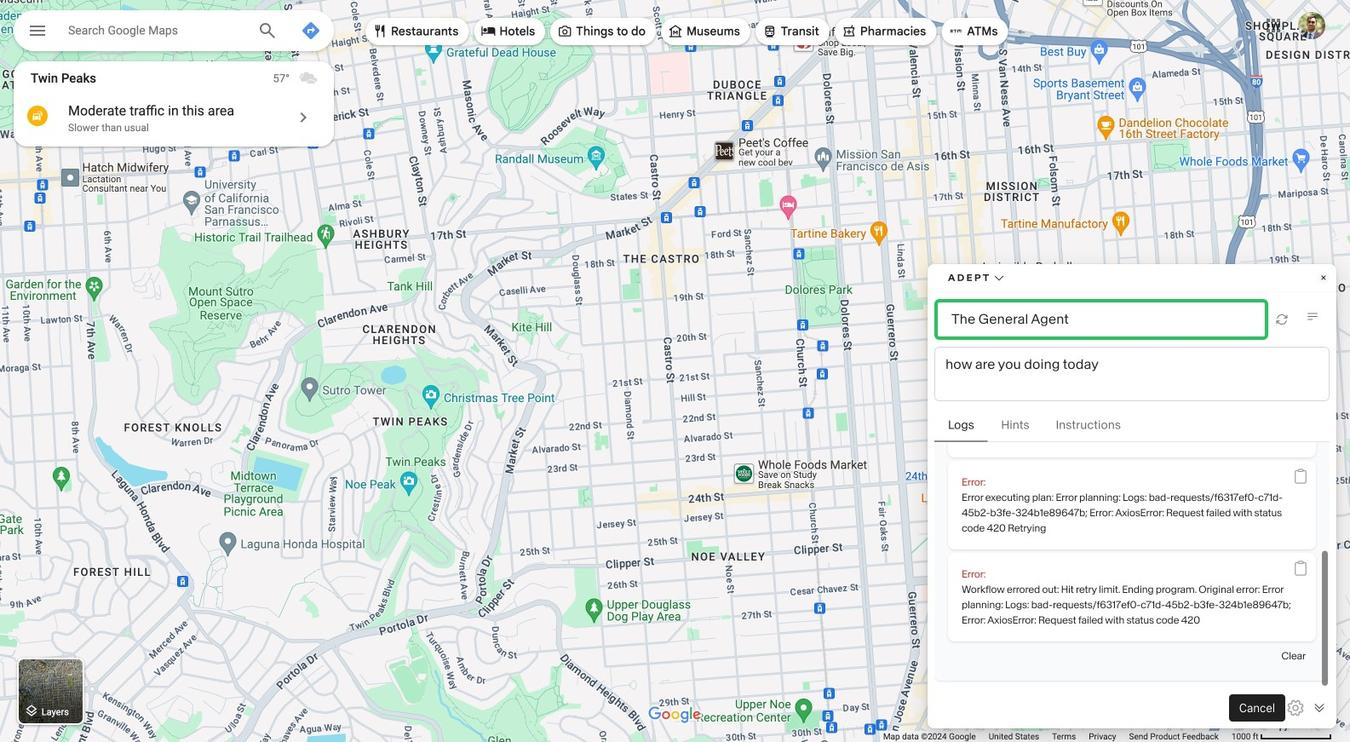 Task type: locate. For each thing, give the bounding box(es) containing it.
google account: omkar savant  
(omkar@adept.ai) image
[[1299, 12, 1326, 39]]

none search field inside google maps element
[[14, 10, 334, 55]]

none field inside google maps element
[[68, 20, 244, 40]]

None field
[[68, 20, 244, 40]]

None search field
[[14, 10, 334, 55]]



Task type: vqa. For each thing, say whether or not it's contained in the screenshot.
leftmost San
no



Task type: describe. For each thing, give the bounding box(es) containing it.
show street view coverage image
[[1211, 700, 1237, 725]]

zoom in image
[[1315, 655, 1328, 667]]

twin peaks region
[[14, 61, 334, 147]]

show your location image
[[1314, 626, 1329, 642]]

google maps element
[[0, 0, 1351, 742]]

twin peaks weather group
[[273, 61, 334, 95]]

zoom out image
[[1315, 678, 1328, 691]]

cloudy image
[[298, 68, 319, 89]]



